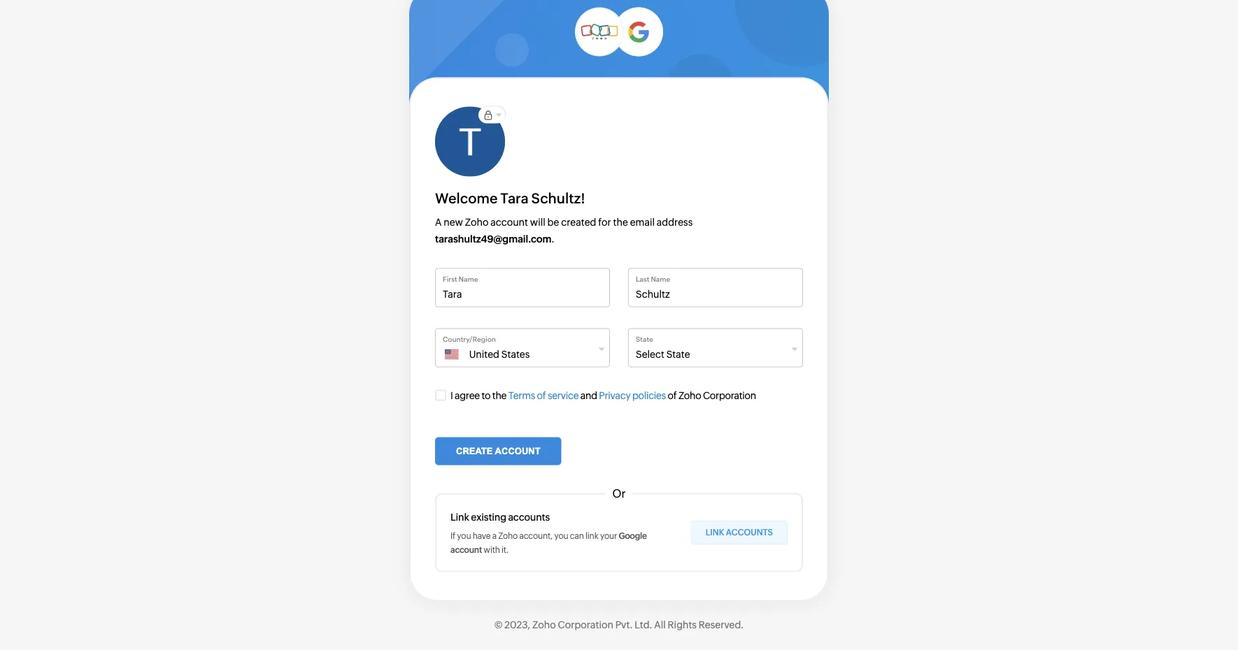 Task type: locate. For each thing, give the bounding box(es) containing it.
1 horizontal spatial account
[[491, 217, 528, 228]]

tara
[[500, 191, 529, 207]]

0 vertical spatial link
[[451, 512, 469, 523]]

account down if
[[451, 545, 482, 555]]

of right policies at right
[[668, 390, 677, 401]]

ltd.
[[635, 620, 652, 631]]

account inside if you have a zoho account, you can link your google account with it.
[[451, 545, 482, 555]]

name right last
[[651, 275, 671, 283]]

link existing accounts
[[451, 512, 550, 523]]

the inside a new zoho account will be created for the email address tarashultz49@gmail.com .
[[613, 217, 628, 228]]

1 horizontal spatial name
[[651, 275, 671, 283]]

1 vertical spatial link
[[706, 528, 724, 538]]

it.
[[502, 545, 509, 555]]

link up if
[[451, 512, 469, 523]]

0 horizontal spatial account
[[451, 545, 482, 555]]

1 you from the left
[[457, 531, 471, 541]]

accounts
[[726, 528, 773, 538]]

0 vertical spatial corporation
[[703, 390, 756, 401]]

new
[[444, 217, 463, 228]]

country/region
[[443, 336, 496, 344]]

1 horizontal spatial the
[[613, 217, 628, 228]]

0 horizontal spatial you
[[457, 531, 471, 541]]

account
[[491, 217, 528, 228], [451, 545, 482, 555]]

be
[[548, 217, 559, 228]]

1 horizontal spatial corporation
[[703, 390, 756, 401]]

link
[[451, 512, 469, 523], [706, 528, 724, 538]]

last
[[636, 275, 650, 283]]

state
[[636, 336, 653, 344]]

name for first name
[[459, 275, 478, 283]]

1 horizontal spatial you
[[554, 531, 569, 541]]

first name
[[443, 275, 478, 283]]

account
[[495, 446, 541, 457]]

zoho right a
[[498, 531, 518, 541]]

tarashultz49@gmail.com
[[435, 233, 552, 245]]

service
[[548, 390, 579, 401]]

1 vertical spatial account
[[451, 545, 482, 555]]

rights
[[668, 620, 697, 631]]

address
[[657, 217, 693, 228]]

1 vertical spatial the
[[492, 390, 507, 401]]

link for link accounts
[[706, 528, 724, 538]]

1 name from the left
[[459, 275, 478, 283]]

2023,
[[505, 620, 531, 631]]

zoho right policies at right
[[679, 390, 701, 401]]

your
[[600, 531, 617, 541]]

the right for
[[613, 217, 628, 228]]

account up tarashultz49@gmail.com
[[491, 217, 528, 228]]

the
[[613, 217, 628, 228], [492, 390, 507, 401]]

of
[[537, 390, 546, 401], [668, 390, 677, 401]]

you left can
[[554, 531, 569, 541]]

©
[[494, 620, 503, 631]]

Enter your first name text field
[[443, 287, 602, 301]]

0 vertical spatial the
[[613, 217, 628, 228]]

Enter your last name text field
[[636, 287, 796, 301]]

link left accounts
[[706, 528, 724, 538]]

welcome tara schultz!
[[435, 191, 585, 207]]

schultz!
[[531, 191, 585, 207]]

zoho inside a new zoho account will be created for the email address tarashultz49@gmail.com .
[[465, 217, 489, 228]]

0 horizontal spatial link
[[451, 512, 469, 523]]

None field
[[459, 347, 579, 361]]

link accounts
[[706, 528, 773, 538]]

and
[[581, 390, 597, 401]]

link for link existing accounts
[[451, 512, 469, 523]]

1 horizontal spatial of
[[668, 390, 677, 401]]

first
[[443, 275, 457, 283]]

terms
[[508, 390, 535, 401]]

0 horizontal spatial of
[[537, 390, 546, 401]]

corporation
[[703, 390, 756, 401], [558, 620, 614, 631]]

zoho
[[465, 217, 489, 228], [679, 390, 701, 401], [498, 531, 518, 541], [533, 620, 556, 631]]

have
[[473, 531, 491, 541]]

name
[[459, 275, 478, 283], [651, 275, 671, 283]]

account,
[[519, 531, 553, 541]]

you
[[457, 531, 471, 541], [554, 531, 569, 541]]

google
[[619, 531, 647, 541]]

zoho right the new
[[465, 217, 489, 228]]

0 horizontal spatial the
[[492, 390, 507, 401]]

of right the terms
[[537, 390, 546, 401]]

© 2023, zoho corporation pvt. ltd. all rights reserved.
[[494, 620, 744, 631]]

0 horizontal spatial name
[[459, 275, 478, 283]]

1 vertical spatial corporation
[[558, 620, 614, 631]]

the right "to"
[[492, 390, 507, 401]]

zoho corporation pvt. ltd. link
[[533, 620, 652, 631]]

if
[[451, 531, 456, 541]]

1 horizontal spatial link
[[706, 528, 724, 538]]

2 name from the left
[[651, 275, 671, 283]]

you right if
[[457, 531, 471, 541]]

name right first
[[459, 275, 478, 283]]

0 vertical spatial account
[[491, 217, 528, 228]]



Task type: vqa. For each thing, say whether or not it's contained in the screenshot.
zohomeeting image
no



Task type: describe. For each thing, give the bounding box(es) containing it.
i
[[451, 390, 453, 401]]

welcome
[[435, 191, 498, 207]]

email
[[630, 217, 655, 228]]

2 of from the left
[[668, 390, 677, 401]]

all
[[654, 620, 666, 631]]

can
[[570, 531, 584, 541]]

or
[[613, 487, 626, 500]]

pvt.
[[616, 620, 633, 631]]

will
[[530, 217, 546, 228]]

create
[[456, 446, 493, 457]]

terms of service link
[[508, 390, 579, 401]]

account inside a new zoho account will be created for the email address tarashultz49@gmail.com .
[[491, 217, 528, 228]]

zoho right 2023,
[[533, 620, 556, 631]]

myself image
[[479, 107, 493, 123]]

privacy
[[599, 390, 631, 401]]

created
[[561, 217, 596, 228]]

link
[[586, 531, 599, 541]]

a
[[492, 531, 497, 541]]

for
[[598, 217, 611, 228]]

existing
[[471, 512, 507, 523]]

name for last name
[[651, 275, 671, 283]]

i agree to the terms of service and privacy policies of zoho corporation
[[451, 390, 756, 401]]

reserved.
[[699, 620, 744, 631]]

a new zoho account will be created for the email address tarashultz49@gmail.com .
[[435, 217, 693, 245]]

privacy policies link
[[599, 390, 666, 401]]

0 horizontal spatial corporation
[[558, 620, 614, 631]]

accounts
[[508, 512, 550, 523]]

zoho inside if you have a zoho account, you can link your google account with it.
[[498, 531, 518, 541]]

with
[[484, 545, 500, 555]]

1 of from the left
[[537, 390, 546, 401]]

create account
[[456, 446, 541, 457]]

create account button
[[435, 438, 562, 466]]

agree
[[455, 390, 480, 401]]

last name
[[636, 275, 671, 283]]

to
[[482, 390, 491, 401]]

2 you from the left
[[554, 531, 569, 541]]

.
[[552, 233, 554, 245]]

if you have a zoho account, you can link your google account with it.
[[451, 531, 647, 555]]

a
[[435, 217, 442, 228]]

policies
[[632, 390, 666, 401]]



